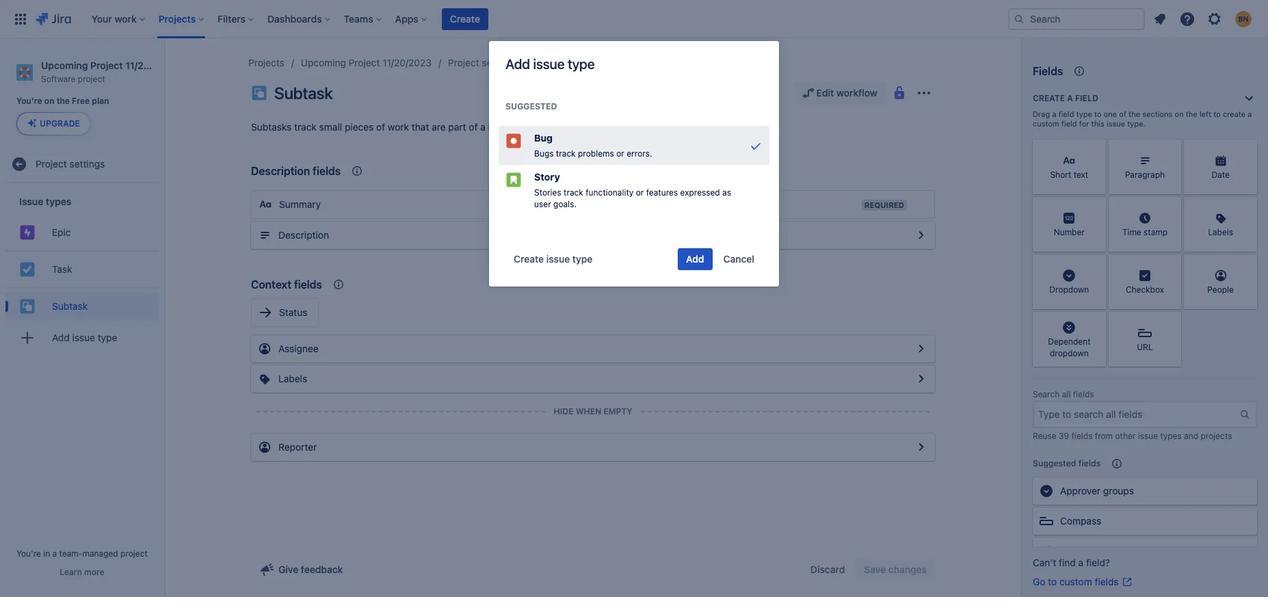 Task type: locate. For each thing, give the bounding box(es) containing it.
0 horizontal spatial labels
[[279, 373, 307, 385]]

1 horizontal spatial create
[[514, 254, 544, 265]]

2 vertical spatial create
[[514, 254, 544, 265]]

upcoming for upcoming project 11/20/2023
[[301, 57, 346, 68]]

track up goals.
[[564, 188, 584, 198]]

add left issue types link
[[506, 56, 530, 72]]

of right the part on the top
[[469, 121, 478, 133]]

2 vertical spatial types
[[1161, 431, 1182, 441]]

issue types inside group
[[19, 196, 71, 207]]

create inside "add issue type" dialog
[[514, 254, 544, 265]]

types for issue types link
[[560, 57, 584, 68]]

1 horizontal spatial the
[[1129, 110, 1141, 118]]

add issue type inside "add issue type" dialog
[[506, 56, 595, 72]]

assignee button
[[251, 335, 936, 363]]

0 horizontal spatial subtask
[[52, 300, 88, 312]]

description up summary
[[251, 165, 310, 177]]

discard button
[[803, 559, 854, 581]]

fields right "all"
[[1074, 389, 1095, 400]]

field left for
[[1062, 119, 1078, 128]]

group
[[5, 184, 159, 360]]

1 horizontal spatial on
[[1175, 110, 1184, 118]]

and
[[1185, 431, 1199, 441]]

1 vertical spatial issue
[[19, 196, 43, 207]]

date
[[1212, 170, 1230, 180]]

more information about the context fields image
[[349, 163, 366, 179]]

2 horizontal spatial to
[[1214, 110, 1222, 118]]

you're
[[16, 96, 42, 106], [17, 549, 41, 559]]

add right add issue type "image"
[[52, 332, 70, 344]]

0 vertical spatial project settings link
[[448, 55, 518, 71]]

or left errors.
[[617, 149, 625, 159]]

issue down description button
[[547, 254, 570, 265]]

1 vertical spatial settings
[[69, 158, 105, 170]]

subtasks
[[251, 121, 292, 133]]

the left free
[[57, 96, 70, 106]]

1 horizontal spatial project settings
[[448, 57, 518, 68]]

labels up people
[[1209, 228, 1234, 238]]

add left cancel at the top right
[[687, 254, 705, 265]]

1 open field configuration image from the top
[[914, 227, 930, 244]]

jira image
[[36, 11, 71, 27], [36, 11, 71, 27]]

projects
[[248, 57, 285, 68]]

to up this
[[1095, 110, 1102, 118]]

you're left in
[[17, 549, 41, 559]]

issue
[[534, 57, 557, 68], [19, 196, 43, 207]]

type inside create issue type button
[[573, 254, 593, 265]]

1 vertical spatial field
[[1059, 110, 1075, 118]]

0 vertical spatial you're
[[16, 96, 42, 106]]

0 horizontal spatial suggested
[[506, 101, 557, 112]]

on right sections on the top right of the page
[[1175, 110, 1184, 118]]

subtasks track small pieces of work that are part of a larger task.
[[251, 121, 538, 133]]

2 horizontal spatial create
[[1033, 93, 1066, 103]]

add inside button
[[687, 254, 705, 265]]

plan
[[92, 96, 109, 106]]

0 vertical spatial issue types
[[534, 57, 584, 68]]

track inside story stories track functionality or features expressed as user goals.
[[564, 188, 584, 198]]

1 horizontal spatial subtask
[[274, 83, 333, 103]]

1 vertical spatial suggested
[[1033, 459, 1077, 469]]

the
[[57, 96, 70, 106], [1129, 110, 1141, 118], [1187, 110, 1198, 118]]

0 horizontal spatial upcoming
[[41, 60, 88, 71]]

upcoming up software
[[41, 60, 88, 71]]

open field configuration image inside description button
[[914, 227, 930, 244]]

1 vertical spatial track
[[556, 149, 576, 159]]

field
[[1076, 93, 1099, 103], [1059, 110, 1075, 118], [1062, 119, 1078, 128]]

fields right 39
[[1072, 431, 1093, 441]]

subtask up the add issue type 'button'
[[52, 300, 88, 312]]

2 horizontal spatial the
[[1187, 110, 1198, 118]]

edit
[[817, 87, 834, 99]]

settings down upgrade
[[69, 158, 105, 170]]

due
[[1061, 545, 1079, 557]]

suggested down 39
[[1033, 459, 1077, 469]]

context fields
[[251, 279, 322, 291]]

0 vertical spatial suggested
[[506, 101, 557, 112]]

2 vertical spatial track
[[564, 188, 584, 198]]

0 horizontal spatial project
[[78, 74, 105, 84]]

add issue type down primary element
[[506, 56, 595, 72]]

add issue type
[[506, 56, 595, 72], [52, 332, 117, 344]]

0 horizontal spatial add issue type
[[52, 332, 117, 344]]

field down create a field
[[1059, 110, 1075, 118]]

subtask link
[[5, 293, 159, 321]]

project
[[78, 74, 105, 84], [120, 549, 148, 559]]

1 vertical spatial you're
[[17, 549, 41, 559]]

issue down subtask link
[[72, 332, 95, 344]]

problems
[[578, 149, 614, 159]]

1 horizontal spatial types
[[560, 57, 584, 68]]

issue down one on the right of page
[[1107, 119, 1126, 128]]

0 vertical spatial description
[[251, 165, 310, 177]]

0 horizontal spatial of
[[376, 121, 385, 133]]

0 vertical spatial types
[[560, 57, 584, 68]]

labels down assignee
[[279, 373, 307, 385]]

0 vertical spatial on
[[44, 96, 54, 106]]

sections
[[1143, 110, 1173, 118]]

0 horizontal spatial issue
[[19, 196, 43, 207]]

open field configuration image for summary
[[914, 227, 930, 244]]

0 vertical spatial subtask
[[274, 83, 333, 103]]

track left the small
[[294, 121, 317, 133]]

go to custom fields link
[[1033, 576, 1133, 589]]

issue inside 'button'
[[72, 332, 95, 344]]

3 open field configuration image from the top
[[914, 439, 930, 456]]

0 vertical spatial project settings
[[448, 57, 518, 68]]

1 vertical spatial add issue type
[[52, 332, 117, 344]]

project inside upcoming project 11/20/2023 software project
[[78, 74, 105, 84]]

give
[[279, 564, 299, 576]]

of left "work" in the left top of the page
[[376, 121, 385, 133]]

issue types for issue types link
[[534, 57, 584, 68]]

for
[[1080, 119, 1090, 128]]

1 horizontal spatial add issue type
[[506, 56, 595, 72]]

1 horizontal spatial suggested
[[1033, 459, 1077, 469]]

upcoming for upcoming project 11/20/2023 software project
[[41, 60, 88, 71]]

1 horizontal spatial upcoming
[[301, 57, 346, 68]]

go to custom fields
[[1033, 576, 1119, 588]]

issue down primary element
[[534, 57, 557, 68]]

are
[[432, 121, 446, 133]]

0 horizontal spatial project settings link
[[5, 151, 159, 178]]

0 horizontal spatial add
[[52, 332, 70, 344]]

settings down primary element
[[482, 57, 518, 68]]

0 vertical spatial custom
[[1033, 119, 1060, 128]]

drag a field type to one of the sections on the left to create a custom field for this issue type.
[[1033, 110, 1253, 128]]

suggested up task.
[[506, 101, 557, 112]]

suggested inside "add issue type" dialog
[[506, 101, 557, 112]]

project down the create button
[[448, 57, 480, 68]]

project settings down the create button
[[448, 57, 518, 68]]

2 you're from the top
[[17, 549, 41, 559]]

0 vertical spatial settings
[[482, 57, 518, 68]]

the left left at the top right
[[1187, 110, 1198, 118]]

open field configuration image
[[914, 227, 930, 244], [914, 371, 930, 387], [914, 439, 930, 456]]

issue types link
[[534, 55, 584, 71]]

labels inside button
[[279, 373, 307, 385]]

0 horizontal spatial issue types
[[19, 196, 71, 207]]

1 horizontal spatial or
[[636, 188, 644, 198]]

the up type.
[[1129, 110, 1141, 118]]

edit workflow button
[[795, 82, 886, 104]]

project settings
[[448, 57, 518, 68], [36, 158, 105, 170]]

checkbox
[[1126, 285, 1165, 295]]

project up plan
[[78, 74, 105, 84]]

1 vertical spatial create
[[1033, 93, 1066, 103]]

0 vertical spatial labels
[[1209, 228, 1234, 238]]

track
[[294, 121, 317, 133], [556, 149, 576, 159], [564, 188, 584, 198]]

project settings down upgrade
[[36, 158, 105, 170]]

2 horizontal spatial add
[[687, 254, 705, 265]]

1 vertical spatial on
[[1175, 110, 1184, 118]]

issue types down primary element
[[534, 57, 584, 68]]

project right managed
[[120, 549, 148, 559]]

learn more button
[[60, 567, 104, 578]]

description inside button
[[279, 229, 329, 241]]

0 vertical spatial track
[[294, 121, 317, 133]]

1 horizontal spatial add
[[506, 56, 530, 72]]

1 vertical spatial types
[[46, 196, 71, 207]]

create for create a field
[[1033, 93, 1066, 103]]

due date button
[[1033, 538, 1258, 565]]

1 you're from the top
[[16, 96, 42, 106]]

upcoming project 11/20/2023 software project
[[41, 60, 177, 84]]

11/20/2023 inside upcoming project 11/20/2023 software project
[[125, 60, 177, 71]]

1 vertical spatial open field configuration image
[[914, 371, 930, 387]]

track right bugs
[[556, 149, 576, 159]]

2 vertical spatial add
[[52, 332, 70, 344]]

functionality
[[586, 188, 634, 198]]

custom down drag
[[1033, 119, 1060, 128]]

upcoming right "projects"
[[301, 57, 346, 68]]

0 vertical spatial field
[[1076, 93, 1099, 103]]

dropdown
[[1051, 348, 1089, 359]]

suggested fields
[[1033, 459, 1101, 469]]

1 vertical spatial project
[[120, 549, 148, 559]]

1 vertical spatial project settings
[[36, 158, 105, 170]]

fields left more information about the suggested fields image
[[1079, 459, 1101, 469]]

0 horizontal spatial types
[[46, 196, 71, 207]]

on inside drag a field type to one of the sections on the left to create a custom field for this issue type.
[[1175, 110, 1184, 118]]

reporter button
[[251, 434, 936, 461]]

to right the go
[[1049, 576, 1058, 588]]

project settings link down the create button
[[448, 55, 518, 71]]

2 open field configuration image from the top
[[914, 371, 930, 387]]

fields
[[313, 165, 341, 177], [294, 279, 322, 291], [1074, 389, 1095, 400], [1072, 431, 1093, 441], [1079, 459, 1101, 469], [1095, 576, 1119, 588]]

project up plan
[[90, 60, 123, 71]]

issue types up "epic"
[[19, 196, 71, 207]]

0 horizontal spatial settings
[[69, 158, 105, 170]]

0 horizontal spatial the
[[57, 96, 70, 106]]

context
[[251, 279, 292, 291]]

a
[[1068, 93, 1074, 103], [1053, 110, 1057, 118], [1249, 110, 1253, 118], [481, 121, 486, 133], [52, 549, 57, 559], [1079, 557, 1084, 569]]

0 vertical spatial add issue type
[[506, 56, 595, 72]]

subtask up the small
[[274, 83, 333, 103]]

1 vertical spatial description
[[279, 229, 329, 241]]

paragraph
[[1126, 170, 1166, 180]]

open field configuration image for assignee
[[914, 371, 930, 387]]

of right one on the right of page
[[1120, 110, 1127, 118]]

you're for you're in a team-managed project
[[17, 549, 41, 559]]

add issue type dialog
[[489, 41, 780, 287]]

create for create issue type
[[514, 254, 544, 265]]

1 horizontal spatial project settings link
[[448, 55, 518, 71]]

more information about the context fields image
[[331, 276, 347, 293]]

description
[[251, 165, 310, 177], [279, 229, 329, 241]]

upgrade button
[[17, 113, 90, 135]]

39
[[1059, 431, 1070, 441]]

2 horizontal spatial of
[[1120, 110, 1127, 118]]

fields
[[1033, 65, 1064, 77]]

add
[[506, 56, 530, 72], [687, 254, 705, 265], [52, 332, 70, 344]]

issue types
[[534, 57, 584, 68], [19, 196, 71, 207]]

issue type icon image
[[251, 85, 268, 101]]

1 vertical spatial issue types
[[19, 196, 71, 207]]

on up upgrade 'button'
[[44, 96, 54, 106]]

0 vertical spatial issue
[[534, 57, 557, 68]]

a right in
[[52, 549, 57, 559]]

labels
[[1209, 228, 1234, 238], [279, 373, 307, 385]]

open field configuration image
[[914, 341, 930, 357]]

create inside primary element
[[450, 13, 480, 24]]

types inside group
[[46, 196, 71, 207]]

0 horizontal spatial to
[[1049, 576, 1058, 588]]

1 vertical spatial or
[[636, 188, 644, 198]]

0 horizontal spatial or
[[617, 149, 625, 159]]

open field configuration image inside labels button
[[914, 371, 930, 387]]

1 horizontal spatial of
[[469, 121, 478, 133]]

can't find a field?
[[1033, 557, 1111, 569]]

this link will be opened in a new tab image
[[1122, 577, 1133, 588]]

11/20/2023
[[383, 57, 432, 68], [125, 60, 177, 71]]

issue
[[533, 56, 565, 72], [1107, 119, 1126, 128], [547, 254, 570, 265], [72, 332, 95, 344], [1139, 431, 1159, 441]]

learn
[[60, 567, 82, 578]]

or inside bug bugs track problems or errors.
[[617, 149, 625, 159]]

a down more information about the fields icon
[[1068, 93, 1074, 103]]

issue down primary element
[[533, 56, 565, 72]]

or inside story stories track functionality or features expressed as user goals.
[[636, 188, 644, 198]]

description down summary
[[279, 229, 329, 241]]

suggested
[[506, 101, 557, 112], [1033, 459, 1077, 469]]

0 vertical spatial or
[[617, 149, 625, 159]]

custom inside drag a field type to one of the sections on the left to create a custom field for this issue type.
[[1033, 119, 1060, 128]]

1 horizontal spatial 11/20/2023
[[383, 57, 432, 68]]

small
[[319, 121, 342, 133]]

add issue type image
[[19, 330, 36, 347]]

of
[[1120, 110, 1127, 118], [376, 121, 385, 133], [469, 121, 478, 133]]

reuse 39 fields from other issue types and projects
[[1033, 431, 1233, 441]]

field up for
[[1076, 93, 1099, 103]]

0 vertical spatial create
[[450, 13, 480, 24]]

add issue type down subtask link
[[52, 332, 117, 344]]

description fields
[[251, 165, 341, 177]]

type
[[568, 56, 595, 72], [1077, 110, 1093, 118], [573, 254, 593, 265], [98, 332, 117, 344]]

to
[[1095, 110, 1102, 118], [1214, 110, 1222, 118], [1049, 576, 1058, 588]]

create a field
[[1033, 93, 1099, 103]]

1 vertical spatial labels
[[279, 373, 307, 385]]

field for create
[[1076, 93, 1099, 103]]

1 horizontal spatial settings
[[482, 57, 518, 68]]

expressed
[[681, 188, 720, 198]]

2 horizontal spatial types
[[1161, 431, 1182, 441]]

search all fields
[[1033, 389, 1095, 400]]

or left "features"
[[636, 188, 644, 198]]

a right drag
[[1053, 110, 1057, 118]]

0 vertical spatial open field configuration image
[[914, 227, 930, 244]]

you're for you're on the free plan
[[16, 96, 42, 106]]

1 horizontal spatial issue types
[[534, 57, 584, 68]]

2 vertical spatial open field configuration image
[[914, 439, 930, 456]]

bug
[[535, 132, 553, 144]]

you're up upgrade 'button'
[[16, 96, 42, 106]]

upcoming inside upcoming project 11/20/2023 software project
[[41, 60, 88, 71]]

team-
[[59, 549, 82, 559]]

managed
[[82, 549, 118, 559]]

0 vertical spatial project
[[78, 74, 105, 84]]

1 vertical spatial add
[[687, 254, 705, 265]]

issue types for group at the left containing issue types
[[19, 196, 71, 207]]

subtask inside "group"
[[52, 300, 88, 312]]

1 vertical spatial subtask
[[52, 300, 88, 312]]

1 horizontal spatial labels
[[1209, 228, 1234, 238]]

learn more
[[60, 567, 104, 578]]

0 horizontal spatial 11/20/2023
[[125, 60, 177, 71]]

project settings link down upgrade
[[5, 151, 159, 178]]

track for story
[[564, 188, 584, 198]]

to right left at the top right
[[1214, 110, 1222, 118]]

custom down can't find a field?
[[1060, 576, 1093, 588]]

0 horizontal spatial create
[[450, 13, 480, 24]]

issue up epic link
[[19, 196, 43, 207]]

upcoming
[[301, 57, 346, 68], [41, 60, 88, 71]]

track inside bug bugs track problems or errors.
[[556, 149, 576, 159]]

pieces
[[345, 121, 374, 133]]



Task type: describe. For each thing, give the bounding box(es) containing it.
more information about the suggested fields image
[[1110, 456, 1126, 472]]

suggested for suggested fields
[[1033, 459, 1077, 469]]

this
[[1092, 119, 1105, 128]]

create issue type
[[514, 254, 593, 265]]

add issue type button
[[5, 325, 159, 352]]

fields left more information about the context fields image at the left top of the page
[[313, 165, 341, 177]]

dependent dropdown
[[1049, 337, 1091, 359]]

add issue type inside 'button'
[[52, 332, 117, 344]]

dropdown
[[1050, 285, 1090, 295]]

fields left this link will be opened in a new tab image
[[1095, 576, 1119, 588]]

short text
[[1051, 170, 1089, 180]]

create
[[1224, 110, 1246, 118]]

one
[[1104, 110, 1118, 118]]

type.
[[1128, 119, 1146, 128]]

description for description
[[279, 229, 329, 241]]

selected image
[[748, 137, 764, 154]]

due date
[[1061, 545, 1101, 557]]

reporter
[[279, 441, 317, 453]]

feedback
[[301, 564, 343, 576]]

project inside upcoming project 11/20/2023 software project
[[90, 60, 123, 71]]

create issue type button
[[506, 249, 601, 271]]

find
[[1060, 557, 1076, 569]]

1 horizontal spatial to
[[1095, 110, 1102, 118]]

task.
[[517, 121, 538, 133]]

groups
[[1104, 485, 1135, 497]]

11/20/2023 for upcoming project 11/20/2023 software project
[[125, 60, 177, 71]]

subtask group
[[5, 288, 159, 325]]

date
[[1081, 545, 1101, 557]]

required
[[865, 201, 905, 209]]

create button
[[442, 8, 489, 30]]

suggested for suggested
[[506, 101, 557, 112]]

group containing issue types
[[5, 184, 159, 360]]

a left "larger"
[[481, 121, 486, 133]]

features
[[647, 188, 678, 198]]

can't
[[1033, 557, 1057, 569]]

give feedback
[[279, 564, 343, 576]]

more
[[84, 567, 104, 578]]

epic link
[[5, 219, 159, 247]]

0 vertical spatial add
[[506, 56, 530, 72]]

issue inside button
[[547, 254, 570, 265]]

drag
[[1033, 110, 1051, 118]]

more information about the fields image
[[1072, 63, 1088, 79]]

open field configuration image inside reporter button
[[914, 439, 930, 456]]

dependent
[[1049, 337, 1091, 347]]

search image
[[1014, 13, 1025, 24]]

1 horizontal spatial issue
[[534, 57, 557, 68]]

Search field
[[1009, 8, 1146, 30]]

goals.
[[554, 199, 577, 210]]

part
[[449, 121, 466, 133]]

give feedback button
[[251, 559, 351, 581]]

Type to search all fields text field
[[1035, 402, 1240, 427]]

create banner
[[0, 0, 1269, 38]]

edit workflow
[[817, 87, 878, 99]]

summary
[[279, 198, 321, 210]]

you're in a team-managed project
[[17, 549, 148, 559]]

primary element
[[8, 0, 1009, 38]]

projects link
[[248, 55, 285, 71]]

stamp
[[1144, 228, 1168, 238]]

types for group at the left containing issue types
[[46, 196, 71, 207]]

create for create
[[450, 13, 480, 24]]

compass
[[1061, 515, 1102, 527]]

type inside the add issue type 'button'
[[98, 332, 117, 344]]

upgrade
[[40, 119, 80, 129]]

approver groups button
[[1033, 478, 1258, 505]]

type inside drag a field type to one of the sections on the left to create a custom field for this issue type.
[[1077, 110, 1093, 118]]

track for bug
[[556, 149, 576, 159]]

time
[[1123, 228, 1142, 238]]

a right the create
[[1249, 110, 1253, 118]]

2 vertical spatial field
[[1062, 119, 1078, 128]]

all
[[1063, 389, 1071, 400]]

upcoming project 11/20/2023 link
[[301, 55, 432, 71]]

projects
[[1201, 431, 1233, 441]]

0 horizontal spatial project settings
[[36, 158, 105, 170]]

you're on the free plan
[[16, 96, 109, 106]]

fields left more information about the context fields icon in the top of the page
[[294, 279, 322, 291]]

work
[[388, 121, 409, 133]]

left
[[1200, 110, 1212, 118]]

short
[[1051, 170, 1072, 180]]

status
[[279, 307, 308, 318]]

as
[[723, 188, 732, 198]]

description for description fields
[[251, 165, 310, 177]]

larger
[[488, 121, 514, 133]]

add button
[[678, 249, 713, 271]]

cancel button
[[716, 249, 763, 271]]

stories
[[535, 188, 562, 198]]

discard
[[811, 564, 846, 576]]

11/20/2023 for upcoming project 11/20/2023
[[383, 57, 432, 68]]

0 horizontal spatial on
[[44, 96, 54, 106]]

people
[[1208, 285, 1235, 295]]

story stories track functionality or features expressed as user goals.
[[535, 171, 732, 210]]

software
[[41, 74, 76, 84]]

issue right 'other'
[[1139, 431, 1159, 441]]

search
[[1033, 389, 1060, 400]]

bug bugs track problems or errors.
[[535, 132, 653, 159]]

epic
[[52, 226, 71, 238]]

free
[[72, 96, 90, 106]]

that
[[412, 121, 429, 133]]

errors.
[[627, 149, 653, 159]]

upcoming project 11/20/2023
[[301, 57, 432, 68]]

from
[[1096, 431, 1114, 441]]

task link
[[5, 256, 159, 284]]

1 vertical spatial project settings link
[[5, 151, 159, 178]]

1 horizontal spatial project
[[120, 549, 148, 559]]

labels button
[[251, 365, 936, 393]]

time stamp
[[1123, 228, 1168, 238]]

task
[[52, 263, 72, 275]]

of inside drag a field type to one of the sections on the left to create a custom field for this issue type.
[[1120, 110, 1127, 118]]

project up the pieces in the top left of the page
[[349, 57, 380, 68]]

issue inside drag a field type to one of the sections on the left to create a custom field for this issue type.
[[1107, 119, 1126, 128]]

url
[[1138, 342, 1154, 353]]

add inside 'button'
[[52, 332, 70, 344]]

other
[[1116, 431, 1136, 441]]

or for bug
[[617, 149, 625, 159]]

description button
[[251, 222, 936, 249]]

a down due date
[[1079, 557, 1084, 569]]

go
[[1033, 576, 1046, 588]]

field for drag
[[1059, 110, 1075, 118]]

number
[[1054, 228, 1085, 238]]

1 vertical spatial custom
[[1060, 576, 1093, 588]]

project down upgrade 'button'
[[36, 158, 67, 170]]

or for story
[[636, 188, 644, 198]]



Task type: vqa. For each thing, say whether or not it's contained in the screenshot.
Project inside Upcoming Project 11/20/2023 Software project
yes



